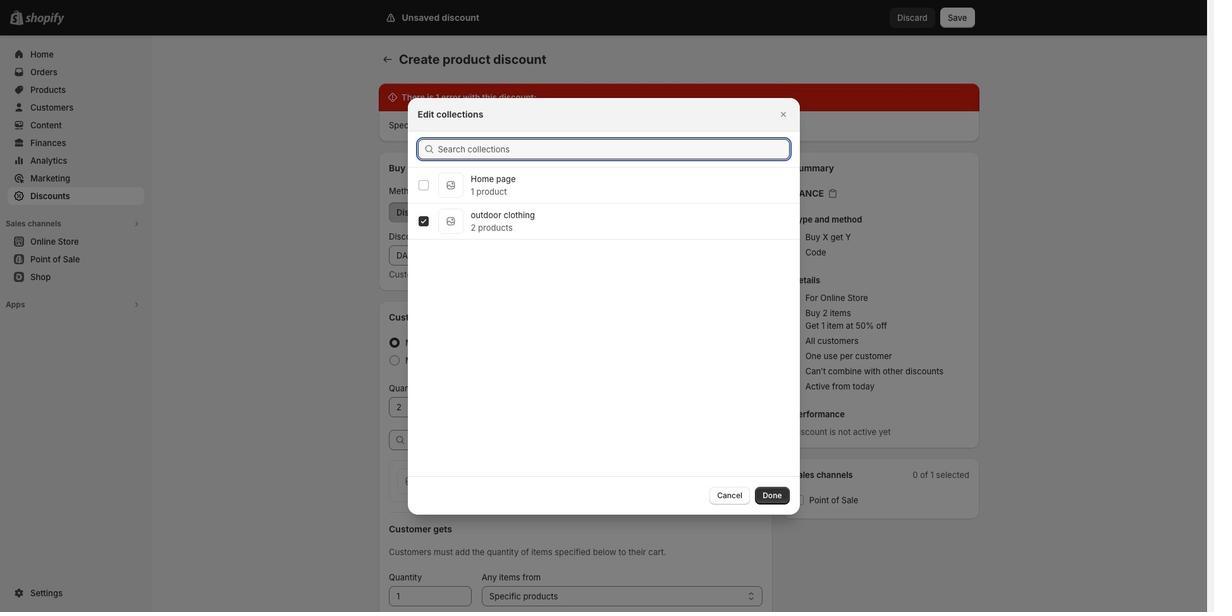 Task type: describe. For each thing, give the bounding box(es) containing it.
Search collections text field
[[438, 139, 790, 159]]



Task type: vqa. For each thing, say whether or not it's contained in the screenshot.
Harmonized
no



Task type: locate. For each thing, give the bounding box(es) containing it.
dialog
[[0, 98, 1207, 515]]

shopify image
[[25, 13, 65, 25]]



